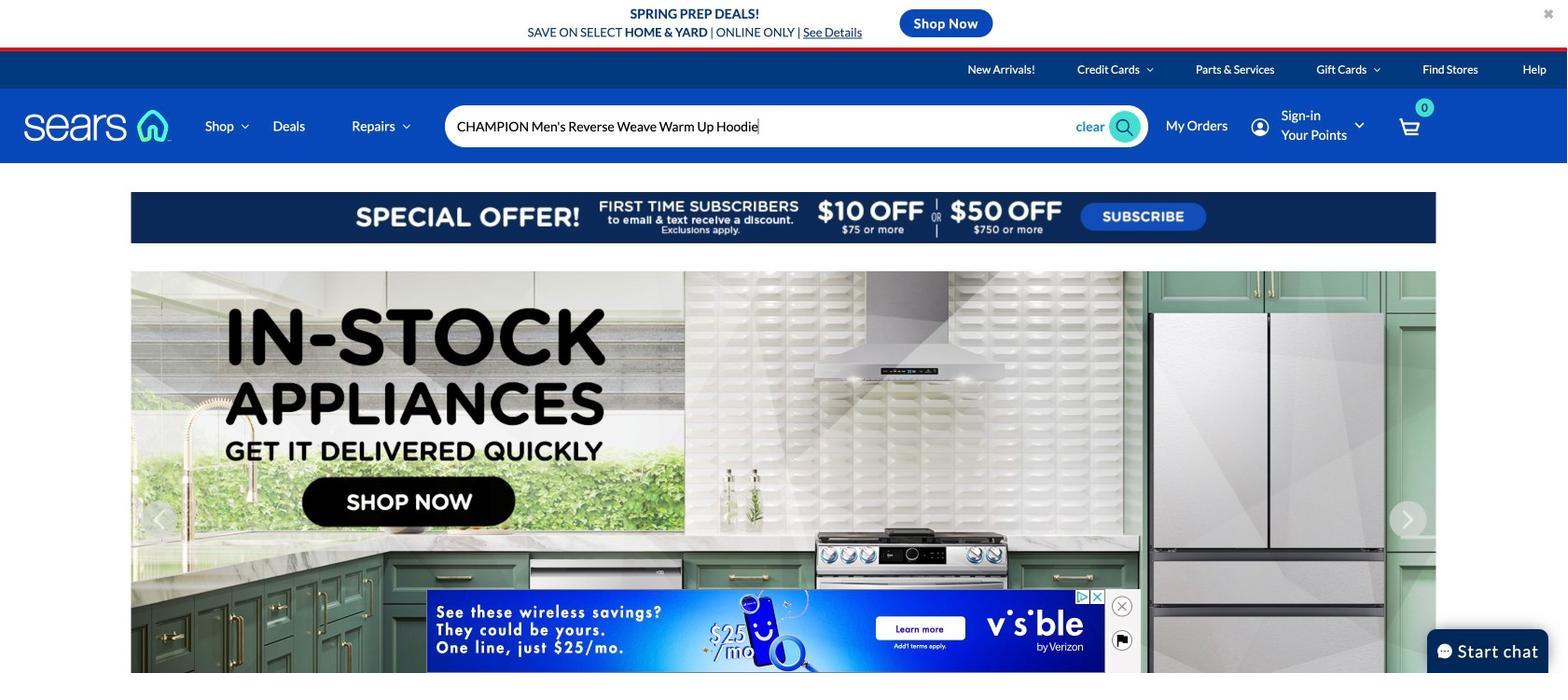 Task type: locate. For each thing, give the bounding box(es) containing it.
settings image
[[1252, 118, 1270, 136]]

angle down image
[[1147, 64, 1155, 75], [1374, 64, 1382, 75], [241, 120, 250, 133], [403, 120, 411, 133]]

banner
[[0, 51, 1568, 190]]

Search text field
[[445, 106, 1149, 148]]

advertisement element
[[427, 590, 1106, 674]]



Task type: describe. For each thing, give the bounding box(es) containing it.
home image
[[23, 109, 173, 143]]

view cart image
[[1399, 117, 1421, 138]]



Task type: vqa. For each thing, say whether or not it's contained in the screenshot.
Shop Your Way Mastercard® image
no



